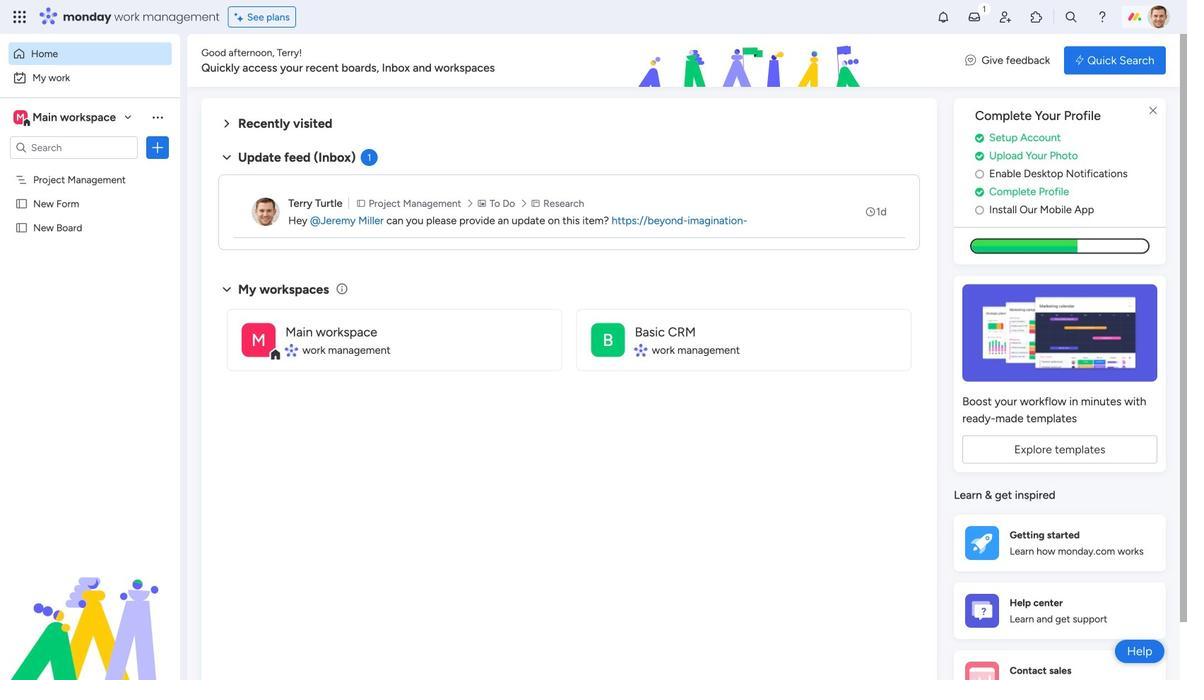 Task type: vqa. For each thing, say whether or not it's contained in the screenshot.
heading
no



Task type: locate. For each thing, give the bounding box(es) containing it.
0 horizontal spatial terry turtle image
[[252, 198, 280, 226]]

check circle image
[[975, 133, 984, 143], [975, 151, 984, 161]]

2 vertical spatial option
[[0, 167, 180, 170]]

1 check circle image from the top
[[975, 133, 984, 143]]

1 horizontal spatial lottie animation element
[[554, 34, 951, 88]]

v2 bolt switch image
[[1076, 53, 1084, 68]]

help image
[[1095, 10, 1110, 24]]

circle o image
[[975, 205, 984, 215]]

check circle image
[[975, 187, 984, 197]]

1 element
[[361, 149, 378, 166]]

1 horizontal spatial terry turtle image
[[1148, 6, 1170, 28]]

terry turtle image
[[1148, 6, 1170, 28], [252, 198, 280, 226]]

circle o image
[[975, 169, 984, 179]]

1 horizontal spatial lottie animation image
[[554, 34, 951, 88]]

list box
[[0, 165, 180, 431]]

close my workspaces image
[[218, 281, 235, 298]]

1 vertical spatial lottie animation image
[[0, 538, 180, 681]]

lottie animation element
[[554, 34, 951, 88], [0, 538, 180, 681]]

Search in workspace field
[[30, 140, 118, 156]]

contact sales element
[[954, 651, 1166, 681]]

2 check circle image from the top
[[975, 151, 984, 161]]

0 vertical spatial check circle image
[[975, 133, 984, 143]]

update feed image
[[967, 10, 982, 24]]

0 vertical spatial lottie animation element
[[554, 34, 951, 88]]

1 vertical spatial lottie animation element
[[0, 538, 180, 681]]

templates image image
[[967, 284, 1153, 382]]

0 horizontal spatial workspace image
[[13, 110, 28, 125]]

lottie animation image
[[554, 34, 951, 88], [0, 538, 180, 681]]

0 vertical spatial option
[[8, 42, 172, 65]]

dapulse x slim image
[[1145, 102, 1162, 119]]

getting started element
[[954, 515, 1166, 572]]

close update feed (inbox) image
[[218, 149, 235, 166]]

notifications image
[[936, 10, 951, 24]]

0 horizontal spatial lottie animation element
[[0, 538, 180, 681]]

1 vertical spatial workspace image
[[591, 323, 625, 357]]

0 vertical spatial workspace image
[[13, 110, 28, 125]]

workspace image
[[13, 110, 28, 125], [591, 323, 625, 357]]

1 vertical spatial check circle image
[[975, 151, 984, 161]]

select product image
[[13, 10, 27, 24]]

option
[[8, 42, 172, 65], [8, 66, 172, 89], [0, 167, 180, 170]]

1 vertical spatial terry turtle image
[[252, 198, 280, 226]]

0 vertical spatial lottie animation image
[[554, 34, 951, 88]]



Task type: describe. For each thing, give the bounding box(es) containing it.
see plans image
[[234, 9, 247, 25]]

search everything image
[[1064, 10, 1078, 24]]

workspace image
[[242, 323, 276, 357]]

0 horizontal spatial lottie animation image
[[0, 538, 180, 681]]

v2 user feedback image
[[966, 52, 976, 68]]

0 vertical spatial terry turtle image
[[1148, 6, 1170, 28]]

workspace selection element
[[13, 109, 118, 127]]

1 vertical spatial option
[[8, 66, 172, 89]]

1 image
[[978, 1, 991, 17]]

monday marketplace image
[[1030, 10, 1044, 24]]

workspace options image
[[151, 110, 165, 124]]

options image
[[151, 141, 165, 155]]

public board image
[[15, 197, 28, 211]]

open recently visited image
[[218, 115, 235, 132]]

help center element
[[954, 583, 1166, 639]]

invite members image
[[999, 10, 1013, 24]]

1 horizontal spatial workspace image
[[591, 323, 625, 357]]

public board image
[[15, 221, 28, 235]]



